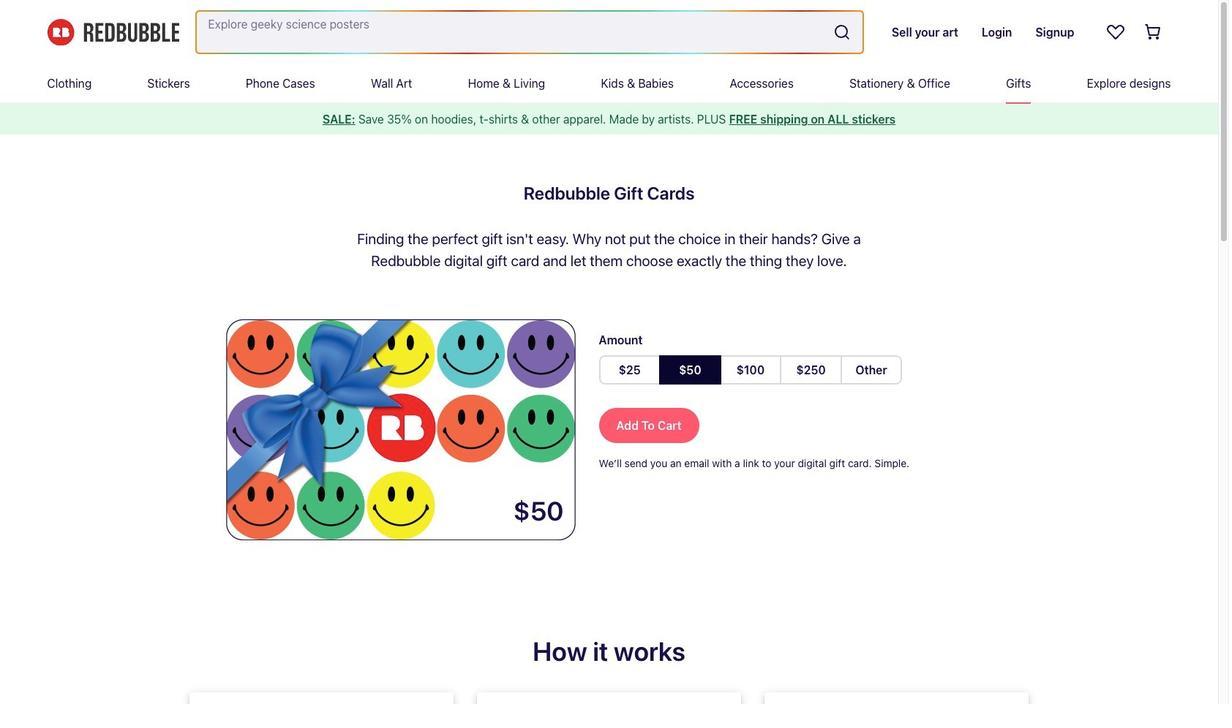 Task type: locate. For each thing, give the bounding box(es) containing it.
6 menu item from the left
[[601, 64, 674, 102]]

10 menu item from the left
[[1087, 64, 1171, 102]]

None radio
[[780, 356, 842, 385]]

7 menu item from the left
[[730, 64, 794, 102]]

None field
[[196, 12, 863, 53]]

None radio
[[599, 356, 661, 385], [659, 356, 721, 385], [720, 356, 782, 385], [841, 356, 903, 385], [599, 356, 661, 385], [659, 356, 721, 385], [720, 356, 782, 385], [841, 356, 903, 385]]

5 menu item from the left
[[468, 64, 545, 102]]

[object object] option group
[[599, 356, 903, 385]]

3 menu item from the left
[[246, 64, 315, 102]]

menu item
[[47, 64, 92, 102], [147, 64, 190, 102], [246, 64, 315, 102], [371, 64, 412, 102], [468, 64, 545, 102], [601, 64, 674, 102], [730, 64, 794, 102], [850, 64, 951, 102], [1006, 64, 1031, 102], [1087, 64, 1171, 102]]

menu bar
[[47, 64, 1171, 102]]



Task type: vqa. For each thing, say whether or not it's contained in the screenshot.
1st menu item from the right
yes



Task type: describe. For each thing, give the bounding box(es) containing it.
2 menu item from the left
[[147, 64, 190, 102]]

8 menu item from the left
[[850, 64, 951, 102]]

9 menu item from the left
[[1006, 64, 1031, 102]]

4 menu item from the left
[[371, 64, 412, 102]]

$50, [object object] element
[[659, 356, 721, 385]]

gift card image
[[224, 319, 576, 541]]

1 menu item from the left
[[47, 64, 92, 102]]

Search term search field
[[196, 12, 828, 53]]



